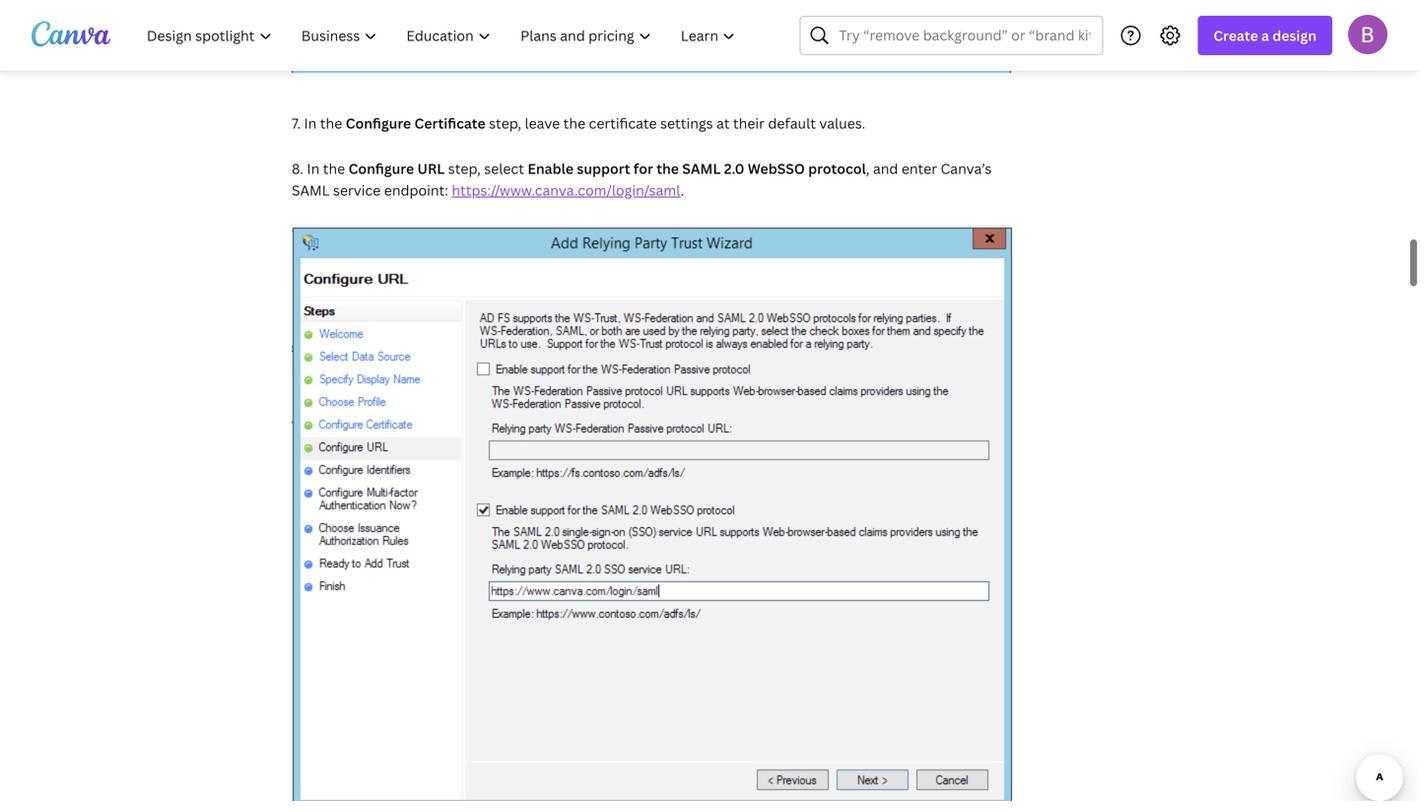 Task type: locate. For each thing, give the bounding box(es) containing it.
top level navigation element
[[134, 16, 753, 55]]

endpoint:
[[384, 181, 449, 200]]

the up service
[[323, 159, 345, 178]]

for
[[634, 159, 654, 178]]

create
[[1214, 26, 1259, 45]]

1 vertical spatial in
[[307, 159, 320, 178]]

configure for url
[[349, 159, 414, 178]]

values.
[[820, 114, 866, 133]]

the right 7.
[[320, 114, 342, 133]]

saml up '.'
[[683, 159, 721, 178]]

0 horizontal spatial saml
[[292, 181, 330, 200]]

select
[[484, 159, 524, 178]]

the
[[320, 114, 342, 133], [564, 114, 586, 133], [323, 159, 345, 178], [657, 159, 679, 178]]

, and enter canva's saml service endpoint:
[[292, 159, 992, 200]]

0 vertical spatial step,
[[489, 114, 522, 133]]

in right '8.'
[[307, 159, 320, 178]]

0 vertical spatial configure
[[346, 114, 411, 133]]

in for 7.
[[304, 114, 317, 133]]

settings
[[661, 114, 713, 133]]

in right 7.
[[304, 114, 317, 133]]

configure for certificate
[[346, 114, 411, 133]]

create a design
[[1214, 26, 1317, 45]]

1 vertical spatial configure
[[349, 159, 414, 178]]

the right leave
[[564, 114, 586, 133]]

in
[[304, 114, 317, 133], [307, 159, 320, 178]]

7.
[[292, 114, 301, 133]]

1 vertical spatial saml
[[292, 181, 330, 200]]

websso
[[748, 159, 805, 178]]

saml down '8.'
[[292, 181, 330, 200]]

a
[[1262, 26, 1270, 45]]

https://www.canva.com/login/saml
[[452, 181, 681, 200]]

design
[[1273, 26, 1317, 45]]

0 vertical spatial in
[[304, 114, 317, 133]]

2.0
[[724, 159, 745, 178]]

saml
[[683, 159, 721, 178], [292, 181, 330, 200]]

7. in the configure certificate step, leave the certificate settings at their default values.
[[292, 114, 866, 133]]

1 vertical spatial step,
[[448, 159, 481, 178]]

step, right url on the top left of page
[[448, 159, 481, 178]]

0 horizontal spatial step,
[[448, 159, 481, 178]]

step,
[[489, 114, 522, 133], [448, 159, 481, 178]]

1 horizontal spatial saml
[[683, 159, 721, 178]]

1 horizontal spatial step,
[[489, 114, 522, 133]]

protocol
[[809, 159, 866, 178]]

leave
[[525, 114, 560, 133]]

configure
[[346, 114, 411, 133], [349, 159, 414, 178]]

step, left leave
[[489, 114, 522, 133]]



Task type: vqa. For each thing, say whether or not it's contained in the screenshot.
and
yes



Task type: describe. For each thing, give the bounding box(es) containing it.
step, for leave
[[489, 114, 522, 133]]

enable
[[528, 159, 574, 178]]

saml inside , and enter canva's saml service endpoint:
[[292, 181, 330, 200]]

step, for select
[[448, 159, 481, 178]]

service
[[333, 181, 381, 200]]

at
[[717, 114, 730, 133]]

url
[[418, 159, 445, 178]]

,
[[866, 159, 870, 178]]

https://www.canva.com/login/saml link
[[452, 181, 681, 200]]

certificate
[[415, 114, 486, 133]]

0 vertical spatial saml
[[683, 159, 721, 178]]

default
[[768, 114, 816, 133]]

bob builder image
[[1349, 15, 1388, 54]]

Try "remove background" or "brand kit" search field
[[839, 17, 1091, 54]]

8.
[[292, 159, 304, 178]]

canva's
[[941, 159, 992, 178]]

support
[[577, 159, 631, 178]]

the right for
[[657, 159, 679, 178]]

in for 8.
[[307, 159, 320, 178]]

create a design button
[[1198, 16, 1333, 55]]

enter
[[902, 159, 938, 178]]

.
[[681, 181, 685, 200]]

certificate
[[589, 114, 657, 133]]

https://www.canva.com/login/saml .
[[452, 181, 685, 200]]

their
[[733, 114, 765, 133]]

and
[[873, 159, 899, 178]]

8. in the configure url step, select enable support for the saml 2.0 websso protocol
[[292, 159, 866, 178]]



